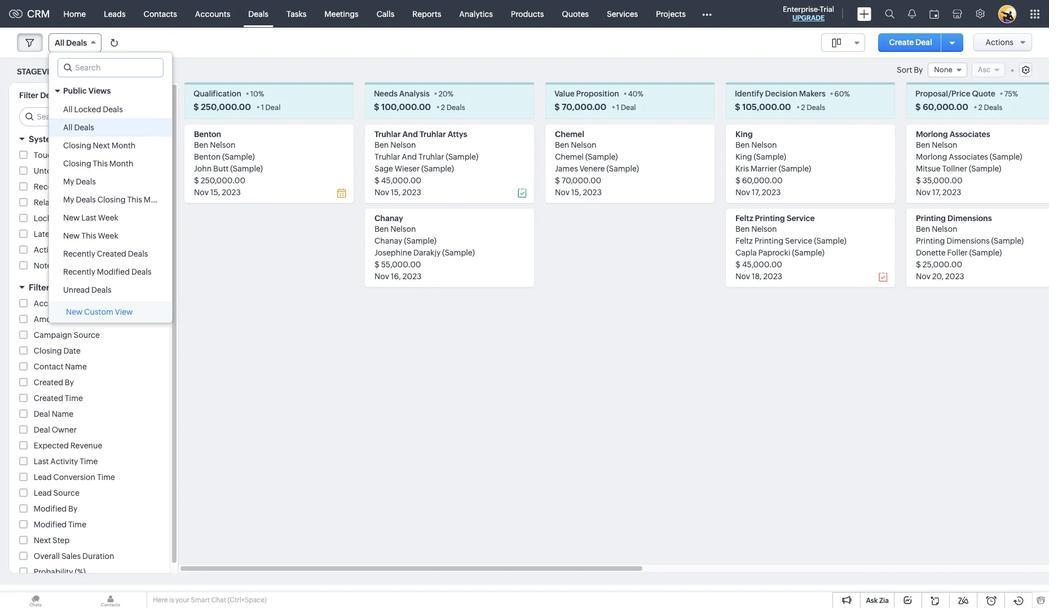 Task type: vqa. For each thing, say whether or not it's contained in the screenshot.
LOGO
no



Task type: describe. For each thing, give the bounding box(es) containing it.
create deal button
[[878, 33, 943, 52]]

deals down "new this week" option
[[128, 249, 148, 258]]

2 feltz from the top
[[736, 237, 753, 246]]

nov inside printing dimensions ben nelson printing dimensions (sample) donette foller (sample) $ 25,000.00 nov 20, 2023
[[916, 272, 931, 281]]

overall
[[34, 552, 60, 561]]

create
[[889, 38, 914, 47]]

17, inside morlong associates ben nelson morlong associates (sample) mitsue tollner (sample) $ 35,000.00 nov 17, 2023
[[932, 188, 941, 197]]

created for created time
[[34, 394, 63, 403]]

2 for $ 105,000.00
[[801, 103, 805, 112]]

2023 inside king ben nelson king (sample) kris marrier (sample) $ 60,000.00 nov 17, 2023
[[762, 188, 781, 197]]

your
[[175, 596, 189, 604]]

(sample) up kris marrier (sample) link
[[754, 152, 786, 161]]

75 %
[[1004, 90, 1018, 98]]

deals link
[[239, 0, 277, 27]]

closing next month option
[[49, 136, 172, 155]]

ben inside the chanay ben nelson chanay (sample) josephine darakjy (sample) $ 55,000.00 nov 16, 2023
[[375, 225, 389, 234]]

time right conversion
[[97, 473, 115, 482]]

$ inside chemel ben nelson chemel (sample) james venere (sample) $ 70,000.00 nov 15, 2023
[[555, 176, 560, 185]]

1 vertical spatial action
[[95, 198, 119, 207]]

next step
[[34, 536, 70, 545]]

search image
[[885, 9, 895, 19]]

$ down qualification
[[193, 102, 199, 112]]

2023 inside the benton ben nelson benton (sample) john butt (sample) $ 250,000.00 nov 15, 2023
[[222, 188, 241, 197]]

king ben nelson king (sample) kris marrier (sample) $ 60,000.00 nov 17, 2023
[[736, 130, 811, 197]]

josephine darakjy (sample) link
[[375, 248, 475, 257]]

week for new this week
[[98, 231, 118, 240]]

created time
[[34, 394, 83, 403]]

morlong associates (sample) link
[[916, 152, 1022, 161]]

nelson inside king ben nelson king (sample) kris marrier (sample) $ 60,000.00 nov 17, 2023
[[751, 141, 777, 150]]

(sample) up donette foller (sample) link
[[991, 237, 1024, 246]]

nelson inside the chanay ben nelson chanay (sample) josephine darakjy (sample) $ 55,000.00 nov 16, 2023
[[390, 225, 416, 234]]

% for $ 60,000.00
[[1012, 90, 1018, 98]]

closing down my deals option
[[97, 195, 126, 204]]

paprocki
[[758, 248, 790, 257]]

last inside option
[[81, 213, 96, 222]]

darakjy
[[413, 248, 441, 257]]

name for account name
[[67, 299, 89, 308]]

step
[[52, 536, 70, 545]]

1 vertical spatial this
[[127, 195, 142, 204]]

15, inside truhlar and truhlar attys ben nelson truhlar and truhlar (sample) sage wieser (sample) $ 45,000.00 nov 15, 2023
[[391, 188, 401, 197]]

leads link
[[95, 0, 135, 27]]

0 vertical spatial dimensions
[[948, 214, 992, 223]]

truhlar down $ 100,000.00
[[375, 130, 401, 139]]

nov inside the benton ben nelson benton (sample) john butt (sample) $ 250,000.00 nov 15, 2023
[[194, 188, 209, 197]]

$ inside the chanay ben nelson chanay (sample) josephine darakjy (sample) $ 55,000.00 nov 16, 2023
[[375, 260, 379, 269]]

ben inside king ben nelson king (sample) kris marrier (sample) $ 60,000.00 nov 17, 2023
[[736, 141, 750, 150]]

profile image
[[998, 5, 1016, 23]]

morlong associates ben nelson morlong associates (sample) mitsue tollner (sample) $ 35,000.00 nov 17, 2023
[[916, 130, 1022, 197]]

lead for lead conversion time
[[34, 473, 52, 482]]

james venere (sample) link
[[555, 164, 639, 173]]

all deals inside field
[[55, 38, 87, 47]]

(sample) down attys
[[446, 152, 478, 161]]

contacts image
[[75, 592, 146, 608]]

chanay (sample) link
[[375, 237, 437, 246]]

products link
[[502, 0, 553, 27]]

17, inside king ben nelson king (sample) kris marrier (sample) $ 60,000.00 nov 17, 2023
[[752, 188, 760, 197]]

1 vertical spatial search text field
[[20, 108, 161, 126]]

sage wieser (sample) link
[[375, 164, 454, 173]]

owner
[[52, 425, 77, 434]]

records for related
[[63, 198, 94, 207]]

campaign
[[34, 331, 72, 340]]

ben inside the benton ben nelson benton (sample) john butt (sample) $ 250,000.00 nov 15, 2023
[[194, 141, 208, 150]]

by for sort
[[914, 66, 923, 75]]

locked inside "option"
[[74, 105, 101, 114]]

ben inside morlong associates ben nelson morlong associates (sample) mitsue tollner (sample) $ 35,000.00 nov 17, 2023
[[916, 141, 930, 150]]

here
[[153, 596, 168, 604]]

josephine
[[375, 248, 412, 257]]

(%)
[[75, 568, 86, 577]]

closing for closing next month
[[63, 141, 91, 150]]

nelson inside the benton ben nelson benton (sample) john butt (sample) $ 250,000.00 nov 15, 2023
[[210, 141, 235, 150]]

all inside field
[[55, 38, 64, 47]]

deal right $ 250,000.00
[[265, 103, 281, 112]]

next inside option
[[93, 141, 110, 150]]

1 king from the top
[[736, 130, 753, 139]]

by
[[63, 91, 72, 100]]

1 deal for $ 70,000.00
[[616, 103, 636, 112]]

this for month
[[93, 159, 108, 168]]

None field
[[928, 63, 967, 77]]

deals down recently modified deals at the left of the page
[[91, 285, 111, 294]]

venere
[[580, 164, 605, 173]]

quotes
[[562, 9, 589, 18]]

my for my deals closing this month
[[63, 195, 74, 204]]

create menu element
[[851, 0, 878, 27]]

proposal/price
[[915, 89, 971, 98]]

status
[[79, 230, 102, 239]]

nelson inside morlong associates ben nelson morlong associates (sample) mitsue tollner (sample) $ 35,000.00 nov 17, 2023
[[932, 141, 957, 150]]

(sample) right marrier
[[779, 164, 811, 173]]

$ inside the benton ben nelson benton (sample) john butt (sample) $ 250,000.00 nov 15, 2023
[[194, 176, 199, 185]]

105,000.00
[[742, 102, 791, 112]]

public views
[[63, 86, 111, 95]]

date
[[63, 346, 81, 356]]

$ down needs
[[374, 102, 379, 112]]

month inside my deals closing this month option
[[144, 195, 168, 204]]

makers
[[799, 89, 826, 98]]

new custom view
[[66, 307, 133, 316]]

2 deals for 60,000.00
[[978, 103, 1003, 112]]

filter by fields
[[29, 283, 87, 292]]

2 for $ 60,000.00
[[978, 103, 982, 112]]

ben inside printing dimensions ben nelson printing dimensions (sample) donette foller (sample) $ 25,000.00 nov 20, 2023
[[916, 225, 930, 234]]

new this week option
[[49, 227, 172, 245]]

by for created
[[65, 378, 74, 387]]

nov inside truhlar and truhlar attys ben nelson truhlar and truhlar (sample) sage wieser (sample) $ 45,000.00 nov 15, 2023
[[375, 188, 389, 197]]

all for all locked deals "option"
[[63, 105, 73, 114]]

deals down makers
[[807, 103, 825, 112]]

2 deals for 100,000.00
[[441, 103, 465, 112]]

account
[[34, 299, 65, 308]]

$ down identify
[[735, 102, 740, 112]]

deal up expected
[[34, 425, 50, 434]]

deals down recently created deals option
[[131, 267, 151, 276]]

profile element
[[992, 0, 1023, 27]]

1 vertical spatial locked
[[34, 214, 61, 223]]

none
[[934, 65, 953, 74]]

ben inside 'feltz printing service ben nelson feltz printing service (sample) capla paprocki (sample) $ 45,000.00 nov 18, 2023'
[[736, 225, 750, 234]]

recently created deals
[[63, 249, 148, 258]]

closing date
[[34, 346, 81, 356]]

recently modified deals
[[63, 267, 151, 276]]

related records action
[[34, 198, 119, 207]]

here is your smart chat (ctrl+space)
[[153, 596, 267, 604]]

$ inside printing dimensions ben nelson printing dimensions (sample) donette foller (sample) $ 25,000.00 nov 20, 2023
[[916, 260, 921, 269]]

closing this month
[[63, 159, 133, 168]]

1 250,000.00 from the top
[[201, 102, 251, 112]]

size image
[[832, 38, 841, 48]]

recently created deals option
[[49, 245, 172, 263]]

chemel (sample) link
[[555, 152, 618, 161]]

revenue
[[70, 441, 102, 450]]

custom
[[84, 307, 113, 316]]

0 horizontal spatial last
[[34, 457, 49, 466]]

$ down value
[[554, 102, 560, 112]]

closing for closing this month
[[63, 159, 91, 168]]

time up step
[[68, 520, 86, 529]]

(sample) down the feltz printing service (sample) link
[[792, 248, 825, 257]]

signals image
[[908, 9, 916, 19]]

deal down 40
[[621, 103, 636, 112]]

home
[[64, 9, 86, 18]]

modified for modified by
[[34, 504, 67, 513]]

actions
[[986, 38, 1014, 47]]

by for filter
[[51, 283, 61, 292]]

projects link
[[647, 0, 695, 27]]

All Deals field
[[49, 33, 102, 52]]

ben inside truhlar and truhlar attys ben nelson truhlar and truhlar (sample) sage wieser (sample) $ 45,000.00 nov 15, 2023
[[375, 141, 389, 150]]

250,000.00 inside the benton ben nelson benton (sample) john butt (sample) $ 250,000.00 nov 15, 2023
[[201, 176, 245, 185]]

activities
[[34, 246, 68, 255]]

system defined filters button
[[9, 129, 170, 149]]

name for deal name
[[52, 410, 73, 419]]

$ inside king ben nelson king (sample) kris marrier (sample) $ 60,000.00 nov 17, 2023
[[736, 176, 740, 185]]

my deals closing this month option
[[49, 191, 172, 209]]

untouched records
[[34, 167, 107, 176]]

analytics link
[[450, 0, 502, 27]]

deals left tasks link
[[248, 9, 268, 18]]

last activity time
[[34, 457, 98, 466]]

meetings
[[325, 9, 359, 18]]

marrier
[[751, 164, 777, 173]]

nov inside the chanay ben nelson chanay (sample) josephine darakjy (sample) $ 55,000.00 nov 16, 2023
[[375, 272, 389, 281]]

public views button
[[49, 81, 172, 100]]

month for closing next month
[[112, 141, 136, 150]]

time down created by at the left bottom of page
[[65, 394, 83, 403]]

chat
[[211, 596, 226, 604]]

deals down the quote
[[984, 103, 1003, 112]]

2 morlong from the top
[[916, 152, 947, 161]]

2023 inside truhlar and truhlar attys ben nelson truhlar and truhlar (sample) sage wieser (sample) $ 45,000.00 nov 15, 2023
[[402, 188, 421, 197]]

deals inside field
[[66, 38, 87, 47]]

touched
[[34, 151, 66, 160]]

butt
[[213, 164, 229, 173]]

created for created by
[[34, 378, 63, 387]]

tollner
[[942, 164, 967, 173]]

truhlar up sage
[[375, 152, 400, 161]]

my for my deals
[[63, 177, 74, 186]]

recently for recently created deals
[[63, 249, 95, 258]]

filter deals by
[[19, 91, 72, 100]]

activity
[[50, 457, 78, 466]]

(sample) down benton (sample) "link" in the left of the page
[[230, 164, 263, 173]]

decision
[[765, 89, 798, 98]]

related
[[34, 198, 62, 207]]

(sample) up james venere (sample) link
[[585, 152, 618, 161]]

1 vertical spatial next
[[34, 536, 51, 545]]

contacts link
[[135, 0, 186, 27]]

filter for filter deals by
[[19, 91, 38, 100]]

modified for modified time
[[34, 520, 67, 529]]

(sample) down morlong associates (sample) link
[[969, 164, 1001, 173]]

2023 inside printing dimensions ben nelson printing dimensions (sample) donette foller (sample) $ 25,000.00 nov 20, 2023
[[945, 272, 964, 281]]

1 benton from the top
[[194, 130, 221, 139]]

chanay link
[[375, 214, 403, 223]]

$ 70,000.00
[[554, 102, 606, 112]]

source for lead source
[[53, 489, 79, 498]]

defined
[[60, 134, 93, 144]]

1 vertical spatial associates
[[949, 152, 988, 161]]

new for new custom view
[[66, 307, 83, 316]]

1 70,000.00 from the top
[[562, 102, 606, 112]]

nelson inside printing dimensions ben nelson printing dimensions (sample) donette foller (sample) $ 25,000.00 nov 20, 2023
[[932, 225, 957, 234]]

attys
[[448, 130, 467, 139]]

signals element
[[901, 0, 923, 28]]

75
[[1004, 90, 1012, 98]]

nov inside 'feltz printing service ben nelson feltz printing service (sample) capla paprocki (sample) $ 45,000.00 nov 18, 2023'
[[736, 272, 750, 281]]

(sample) up mitsue tollner (sample) link
[[990, 152, 1022, 161]]

0 vertical spatial service
[[787, 214, 815, 223]]

closing this month option
[[49, 155, 172, 173]]

sage
[[375, 164, 393, 173]]

latest
[[34, 230, 56, 239]]

deal up the deal owner
[[34, 410, 50, 419]]

% for $ 70,000.00
[[638, 90, 643, 98]]

20
[[439, 90, 448, 98]]

search element
[[878, 0, 901, 28]]

truhlar up truhlar and truhlar (sample) link
[[420, 130, 446, 139]]



Task type: locate. For each thing, give the bounding box(es) containing it.
truhlar up sage wieser (sample) link
[[419, 152, 444, 161]]

2 vertical spatial records
[[63, 198, 94, 207]]

modified time
[[34, 520, 86, 529]]

2 vertical spatial this
[[81, 231, 96, 240]]

3 2 from the left
[[978, 103, 982, 112]]

2 2 deals from the left
[[801, 103, 825, 112]]

benton
[[194, 130, 221, 139], [194, 152, 221, 161]]

15, inside chemel ben nelson chemel (sample) james venere (sample) $ 70,000.00 nov 15, 2023
[[571, 188, 581, 197]]

all inside option
[[63, 123, 73, 132]]

1 1 deal from the left
[[261, 103, 281, 112]]

ben down the benton link
[[194, 141, 208, 150]]

$ down sage
[[375, 176, 379, 185]]

2023 inside chemel ben nelson chemel (sample) james venere (sample) $ 70,000.00 nov 15, 2023
[[583, 188, 602, 197]]

60,000.00 inside king ben nelson king (sample) kris marrier (sample) $ 60,000.00 nov 17, 2023
[[742, 176, 783, 185]]

my deals option
[[49, 173, 172, 191]]

feltz
[[736, 214, 753, 223], [736, 237, 753, 246]]

nov left 18,
[[736, 272, 750, 281]]

1 horizontal spatial locked
[[74, 105, 101, 114]]

0 horizontal spatial locked
[[34, 214, 61, 223]]

$ inside 'feltz printing service ben nelson feltz printing service (sample) capla paprocki (sample) $ 45,000.00 nov 18, 2023'
[[736, 260, 740, 269]]

analysis
[[399, 89, 430, 98]]

1 deal down 10 % on the top
[[261, 103, 281, 112]]

$ 250,000.00
[[193, 102, 251, 112]]

% right qualification
[[258, 90, 264, 98]]

0 vertical spatial records
[[68, 151, 98, 160]]

$ inside truhlar and truhlar attys ben nelson truhlar and truhlar (sample) sage wieser (sample) $ 45,000.00 nov 15, 2023
[[375, 176, 379, 185]]

2 vertical spatial modified
[[34, 520, 67, 529]]

0 vertical spatial locked
[[74, 105, 101, 114]]

chemel up chemel (sample) link
[[555, 130, 584, 139]]

2 vertical spatial name
[[52, 410, 73, 419]]

tasks
[[286, 9, 306, 18]]

month inside closing this month option
[[109, 159, 133, 168]]

accounts
[[195, 9, 230, 18]]

5 % from the left
[[1012, 90, 1018, 98]]

0 horizontal spatial next
[[34, 536, 51, 545]]

feltz printing service ben nelson feltz printing service (sample) capla paprocki (sample) $ 45,000.00 nov 18, 2023
[[736, 214, 847, 281]]

1 vertical spatial service
[[785, 237, 812, 246]]

ben up capla
[[736, 225, 750, 234]]

printing dimensions ben nelson printing dimensions (sample) donette foller (sample) $ 25,000.00 nov 20, 2023
[[916, 214, 1024, 281]]

(sample) down printing dimensions (sample) link
[[969, 248, 1002, 257]]

70,000.00 inside chemel ben nelson chemel (sample) james venere (sample) $ 70,000.00 nov 15, 2023
[[562, 176, 601, 185]]

0 vertical spatial and
[[403, 130, 418, 139]]

15, inside the benton ben nelson benton (sample) john butt (sample) $ 250,000.00 nov 15, 2023
[[210, 188, 220, 197]]

0 horizontal spatial 2
[[441, 103, 445, 112]]

created down contact
[[34, 378, 63, 387]]

by down contact name
[[65, 378, 74, 387]]

deals down 20 %
[[447, 103, 465, 112]]

2 chanay from the top
[[375, 237, 402, 246]]

2 2 from the left
[[801, 103, 805, 112]]

15, for chemel ben nelson chemel (sample) james venere (sample) $ 70,000.00 nov 15, 2023
[[571, 188, 581, 197]]

ben down the chanay link
[[375, 225, 389, 234]]

1 vertical spatial king
[[736, 152, 752, 161]]

3 15, from the left
[[571, 188, 581, 197]]

printing dimensions link
[[916, 214, 992, 223]]

Search text field
[[58, 59, 163, 77], [20, 108, 161, 126]]

king up kris
[[736, 152, 752, 161]]

nelson inside chemel ben nelson chemel (sample) james venere (sample) $ 70,000.00 nov 15, 2023
[[571, 141, 596, 150]]

1 horizontal spatial next
[[93, 141, 110, 150]]

2023 down the 35,000.00 at the top right of page
[[942, 188, 961, 197]]

records for touched
[[68, 151, 98, 160]]

1 down proposition
[[616, 103, 619, 112]]

45,000.00 up 18,
[[742, 260, 782, 269]]

last down expected
[[34, 457, 49, 466]]

calendar image
[[930, 9, 939, 18]]

0 vertical spatial chanay
[[375, 214, 403, 223]]

locked
[[74, 105, 101, 114], [34, 214, 61, 223]]

lead up lead source
[[34, 473, 52, 482]]

1 vertical spatial chemel
[[555, 152, 584, 161]]

notes
[[34, 261, 55, 270]]

nov inside chemel ben nelson chemel (sample) james venere (sample) $ 70,000.00 nov 15, 2023
[[555, 188, 570, 197]]

2 1 deal from the left
[[616, 103, 636, 112]]

this down closing next month
[[93, 159, 108, 168]]

15, down wieser
[[391, 188, 401, 197]]

2 for $ 100,000.00
[[441, 103, 445, 112]]

nov
[[194, 188, 209, 197], [375, 188, 389, 197], [555, 188, 570, 197], [736, 188, 750, 197], [916, 188, 931, 197], [375, 272, 389, 281], [736, 272, 750, 281], [916, 272, 931, 281]]

reports link
[[403, 0, 450, 27]]

(sample) up capla paprocki (sample) link
[[814, 237, 847, 246]]

25,000.00
[[923, 260, 962, 269]]

nelson
[[210, 141, 235, 150], [390, 141, 416, 150], [571, 141, 596, 150], [751, 141, 777, 150], [932, 141, 957, 150], [390, 225, 416, 234], [751, 225, 777, 234], [932, 225, 957, 234]]

1 vertical spatial recently
[[63, 267, 95, 276]]

morlong up "mitsue"
[[916, 152, 947, 161]]

2 % from the left
[[448, 90, 453, 98]]

2023 down kris marrier (sample) link
[[762, 188, 781, 197]]

all for all deals option
[[63, 123, 73, 132]]

0 vertical spatial month
[[112, 141, 136, 150]]

0 vertical spatial this
[[93, 159, 108, 168]]

calls
[[377, 9, 394, 18]]

1 vertical spatial name
[[65, 362, 87, 371]]

0 vertical spatial created
[[97, 249, 126, 258]]

nov left 16,
[[375, 272, 389, 281]]

recently modified deals option
[[49, 263, 172, 281]]

all deals
[[55, 38, 87, 47], [63, 123, 94, 132]]

3 % from the left
[[638, 90, 643, 98]]

$ down donette
[[916, 260, 921, 269]]

nelson up benton (sample) "link" in the left of the page
[[210, 141, 235, 150]]

17, down the 35,000.00 at the top right of page
[[932, 188, 941, 197]]

1 horizontal spatial 2 deals
[[801, 103, 825, 112]]

1 horizontal spatial 60,000.00
[[923, 102, 968, 112]]

2 lead from the top
[[34, 489, 52, 498]]

2023 down venere
[[583, 188, 602, 197]]

0 horizontal spatial 2 deals
[[441, 103, 465, 112]]

closing up my deals
[[63, 159, 91, 168]]

1 recently from the top
[[63, 249, 95, 258]]

filter up account
[[29, 283, 49, 292]]

1 horizontal spatial last
[[81, 213, 96, 222]]

contact name
[[34, 362, 87, 371]]

search text field up public views "button"
[[58, 59, 163, 77]]

week for new last week
[[98, 213, 118, 222]]

40
[[628, 90, 638, 98]]

0 vertical spatial next
[[93, 141, 110, 150]]

0 vertical spatial source
[[74, 331, 100, 340]]

create deal
[[889, 38, 932, 47]]

1 lead from the top
[[34, 473, 52, 482]]

1 15, from the left
[[210, 188, 220, 197]]

1 my from the top
[[63, 177, 74, 186]]

nov down james
[[555, 188, 570, 197]]

create menu image
[[857, 7, 871, 21]]

ben down chemel link
[[555, 141, 569, 150]]

this down new last week
[[81, 231, 96, 240]]

2023 inside 'feltz printing service ben nelson feltz printing service (sample) capla paprocki (sample) $ 45,000.00 nov 18, 2023'
[[763, 272, 782, 281]]

2023 down sage wieser (sample) link
[[402, 188, 421, 197]]

2 week from the top
[[98, 231, 118, 240]]

2023 right 18,
[[763, 272, 782, 281]]

time
[[65, 394, 83, 403], [80, 457, 98, 466], [97, 473, 115, 482], [68, 520, 86, 529]]

0 horizontal spatial 1
[[261, 103, 264, 112]]

deals up defined
[[74, 123, 94, 132]]

2023 inside morlong associates ben nelson morlong associates (sample) mitsue tollner (sample) $ 35,000.00 nov 17, 2023
[[942, 188, 961, 197]]

0 vertical spatial feltz
[[736, 214, 753, 223]]

2 15, from the left
[[391, 188, 401, 197]]

100,000.00
[[381, 102, 431, 112]]

1 week from the top
[[98, 213, 118, 222]]

1 vertical spatial modified
[[34, 504, 67, 513]]

1 vertical spatial records
[[77, 167, 107, 176]]

0 vertical spatial name
[[67, 299, 89, 308]]

45,000.00 inside 'feltz printing service ben nelson feltz printing service (sample) capla paprocki (sample) $ 45,000.00 nov 18, 2023'
[[742, 260, 782, 269]]

2 deals down the quote
[[978, 103, 1003, 112]]

1 chanay from the top
[[375, 214, 403, 223]]

1 vertical spatial all deals
[[63, 123, 94, 132]]

2
[[441, 103, 445, 112], [801, 103, 805, 112], [978, 103, 982, 112]]

0 vertical spatial 250,000.00
[[201, 102, 251, 112]]

(sample) up john butt (sample) "link"
[[222, 152, 255, 161]]

(sample) right venere
[[606, 164, 639, 173]]

2 vertical spatial new
[[66, 307, 83, 316]]

1 horizontal spatial 15,
[[391, 188, 401, 197]]

2 horizontal spatial 2 deals
[[978, 103, 1003, 112]]

deal inside button
[[916, 38, 932, 47]]

nelson down feltz printing service 'link'
[[751, 225, 777, 234]]

ben down king link
[[736, 141, 750, 150]]

nelson inside truhlar and truhlar attys ben nelson truhlar and truhlar (sample) sage wieser (sample) $ 45,000.00 nov 15, 2023
[[390, 141, 416, 150]]

new for new this week
[[63, 231, 80, 240]]

closing
[[63, 141, 91, 150], [63, 159, 91, 168], [97, 195, 126, 204], [34, 346, 62, 356]]

filter down stageview
[[19, 91, 38, 100]]

2 250,000.00 from the top
[[201, 176, 245, 185]]

modified by
[[34, 504, 77, 513]]

public views region
[[49, 100, 172, 299]]

0 horizontal spatial 60,000.00
[[742, 176, 783, 185]]

printing
[[755, 214, 785, 223], [916, 214, 946, 223], [754, 237, 783, 246], [916, 237, 945, 246]]

benton link
[[194, 130, 221, 139]]

chanay
[[375, 214, 403, 223], [375, 237, 402, 246]]

filter for filter by fields
[[29, 283, 49, 292]]

closing next month
[[63, 141, 136, 150]]

$ 60,000.00
[[915, 102, 968, 112]]

None field
[[821, 33, 865, 52]]

ben up donette
[[916, 225, 930, 234]]

created down "new this week" option
[[97, 249, 126, 258]]

donette foller (sample) link
[[916, 248, 1002, 257]]

month down my deals option
[[144, 195, 168, 204]]

value proposition
[[554, 89, 619, 98]]

nov inside morlong associates ben nelson morlong associates (sample) mitsue tollner (sample) $ 35,000.00 nov 17, 2023
[[916, 188, 931, 197]]

by inside dropdown button
[[51, 283, 61, 292]]

all inside "option"
[[63, 105, 73, 114]]

0 vertical spatial all
[[55, 38, 64, 47]]

is
[[169, 596, 174, 604]]

chemel
[[555, 130, 584, 139], [555, 152, 584, 161]]

0 vertical spatial my
[[63, 177, 74, 186]]

lead
[[34, 473, 52, 482], [34, 489, 52, 498]]

15, for benton ben nelson benton (sample) john butt (sample) $ 250,000.00 nov 15, 2023
[[210, 188, 220, 197]]

1 1 from the left
[[261, 103, 264, 112]]

1 horizontal spatial 17,
[[932, 188, 941, 197]]

new last week option
[[49, 209, 172, 227]]

2023
[[222, 188, 241, 197], [402, 188, 421, 197], [583, 188, 602, 197], [762, 188, 781, 197], [942, 188, 961, 197], [403, 272, 422, 281], [763, 272, 782, 281], [945, 272, 964, 281]]

0 vertical spatial 45,000.00
[[381, 176, 421, 185]]

king up king (sample) link
[[736, 130, 753, 139]]

0 vertical spatial modified
[[97, 267, 130, 276]]

$ 100,000.00
[[374, 102, 431, 112]]

$ down proposal/price
[[915, 102, 921, 112]]

capla
[[736, 248, 757, 257]]

proposition
[[576, 89, 619, 98]]

nov inside king ben nelson king (sample) kris marrier (sample) $ 60,000.00 nov 17, 2023
[[736, 188, 750, 197]]

0 vertical spatial associates
[[950, 130, 990, 139]]

1 vertical spatial filter
[[29, 283, 49, 292]]

0 horizontal spatial 1 deal
[[261, 103, 281, 112]]

% for $ 100,000.00
[[448, 90, 453, 98]]

0 vertical spatial all deals
[[55, 38, 87, 47]]

1 vertical spatial benton
[[194, 152, 221, 161]]

home link
[[54, 0, 95, 27]]

(sample) up 'josephine darakjy (sample)' link
[[404, 237, 437, 246]]

2 my from the top
[[63, 195, 74, 204]]

1 for 70,000.00
[[616, 103, 619, 112]]

2 vertical spatial created
[[34, 394, 63, 403]]

system defined filters
[[29, 134, 119, 144]]

deals inside "option"
[[103, 105, 123, 114]]

2 17, from the left
[[932, 188, 941, 197]]

created
[[97, 249, 126, 258], [34, 378, 63, 387], [34, 394, 63, 403]]

250,000.00
[[201, 102, 251, 112], [201, 176, 245, 185]]

60 %
[[835, 90, 850, 98]]

2 horizontal spatial 15,
[[571, 188, 581, 197]]

records down defined
[[68, 151, 98, 160]]

1 2 from the left
[[441, 103, 445, 112]]

1 horizontal spatial action
[[95, 198, 119, 207]]

1 chemel from the top
[[555, 130, 584, 139]]

views
[[88, 86, 111, 95]]

1 vertical spatial month
[[109, 159, 133, 168]]

1 vertical spatial week
[[98, 231, 118, 240]]

2 recently from the top
[[63, 267, 95, 276]]

1 vertical spatial all
[[63, 105, 73, 114]]

created by
[[34, 378, 74, 387]]

ben up sage
[[375, 141, 389, 150]]

$ down the john
[[194, 176, 199, 185]]

45,000.00 inside truhlar and truhlar attys ben nelson truhlar and truhlar (sample) sage wieser (sample) $ 45,000.00 nov 15, 2023
[[381, 176, 421, 185]]

john
[[194, 164, 212, 173]]

king (sample) link
[[736, 152, 786, 161]]

all locked deals option
[[49, 100, 172, 118]]

all deals option
[[49, 118, 172, 136]]

by right sort
[[914, 66, 923, 75]]

250,000.00 down qualification
[[201, 102, 251, 112]]

deals down untouched records at the left top of the page
[[76, 177, 96, 186]]

sort
[[897, 66, 912, 75]]

records up new last week
[[63, 198, 94, 207]]

1 vertical spatial 70,000.00
[[562, 176, 601, 185]]

month down closing next month option
[[109, 159, 133, 168]]

deal owner
[[34, 425, 77, 434]]

closing for closing date
[[34, 346, 62, 356]]

1 vertical spatial 45,000.00
[[742, 260, 782, 269]]

associates
[[950, 130, 990, 139], [949, 152, 988, 161]]

1 for 250,000.00
[[261, 103, 264, 112]]

name up the owner
[[52, 410, 73, 419]]

nelson down morlong associates link on the top of page
[[932, 141, 957, 150]]

ask
[[866, 597, 878, 605]]

contact
[[34, 362, 63, 371]]

trial
[[820, 5, 834, 14]]

0 vertical spatial morlong
[[916, 130, 948, 139]]

1 vertical spatial last
[[34, 457, 49, 466]]

nov down sage
[[375, 188, 389, 197]]

mitsue tollner (sample) link
[[916, 164, 1001, 173]]

source up date
[[74, 331, 100, 340]]

reports
[[412, 9, 441, 18]]

by for modified
[[68, 504, 77, 513]]

1 vertical spatial 250,000.00
[[201, 176, 245, 185]]

0 horizontal spatial action
[[62, 182, 86, 191]]

products
[[511, 9, 544, 18]]

recently for recently modified deals
[[63, 267, 95, 276]]

last up status
[[81, 213, 96, 222]]

1 vertical spatial and
[[402, 152, 417, 161]]

1 vertical spatial source
[[53, 489, 79, 498]]

0 vertical spatial benton
[[194, 130, 221, 139]]

(sample) right darakjy
[[442, 248, 475, 257]]

touched records
[[34, 151, 98, 160]]

2 vertical spatial month
[[144, 195, 168, 204]]

associates up mitsue tollner (sample) link
[[949, 152, 988, 161]]

all deals inside option
[[63, 123, 94, 132]]

1 deal for $ 250,000.00
[[261, 103, 281, 112]]

20,
[[932, 272, 944, 281]]

4 % from the left
[[844, 90, 850, 98]]

nelson up chemel (sample) link
[[571, 141, 596, 150]]

modified down lead source
[[34, 504, 67, 513]]

% for $ 105,000.00
[[844, 90, 850, 98]]

15, down butt
[[210, 188, 220, 197]]

modified inside option
[[97, 267, 130, 276]]

quote
[[972, 89, 995, 98]]

$ inside morlong associates ben nelson morlong associates (sample) mitsue tollner (sample) $ 35,000.00 nov 17, 2023
[[916, 176, 921, 185]]

1 vertical spatial created
[[34, 378, 63, 387]]

my
[[63, 177, 74, 186], [63, 195, 74, 204]]

1 vertical spatial lead
[[34, 489, 52, 498]]

filter by fields button
[[9, 278, 170, 297]]

1 horizontal spatial 1
[[616, 103, 619, 112]]

1 vertical spatial new
[[63, 231, 80, 240]]

1 % from the left
[[258, 90, 264, 98]]

untouched
[[34, 167, 75, 176]]

month for closing this month
[[109, 159, 133, 168]]

new for new last week
[[63, 213, 80, 222]]

2 70,000.00 from the top
[[562, 176, 601, 185]]

ben inside chemel ben nelson chemel (sample) james venere (sample) $ 70,000.00 nov 15, 2023
[[555, 141, 569, 150]]

0 horizontal spatial 45,000.00
[[381, 176, 421, 185]]

1 vertical spatial morlong
[[916, 152, 947, 161]]

deals left by
[[40, 91, 61, 100]]

0 vertical spatial week
[[98, 213, 118, 222]]

2 king from the top
[[736, 152, 752, 161]]

name for contact name
[[65, 362, 87, 371]]

john butt (sample) link
[[194, 164, 263, 173]]

created inside option
[[97, 249, 126, 258]]

chats image
[[0, 592, 71, 608]]

nelson down printing dimensions link at the right of the page
[[932, 225, 957, 234]]

week up recently created deals option
[[98, 231, 118, 240]]

all down by
[[63, 105, 73, 114]]

1 17, from the left
[[752, 188, 760, 197]]

0 horizontal spatial 17,
[[752, 188, 760, 197]]

2 vertical spatial all
[[63, 123, 73, 132]]

deals up new last week
[[76, 195, 96, 204]]

dimensions up donette foller (sample) link
[[947, 237, 990, 246]]

contacts
[[144, 9, 177, 18]]

nov down kris
[[736, 188, 750, 197]]

2 1 from the left
[[616, 103, 619, 112]]

3 2 deals from the left
[[978, 103, 1003, 112]]

0 vertical spatial 70,000.00
[[562, 102, 606, 112]]

1 horizontal spatial 45,000.00
[[742, 260, 782, 269]]

smart
[[191, 596, 210, 604]]

all deals up defined
[[63, 123, 94, 132]]

nelson inside 'feltz printing service ben nelson feltz printing service (sample) capla paprocki (sample) $ 45,000.00 nov 18, 2023'
[[751, 225, 777, 234]]

(sample) down truhlar and truhlar (sample) link
[[421, 164, 454, 173]]

nelson up king (sample) link
[[751, 141, 777, 150]]

nov left 20,
[[916, 272, 931, 281]]

1 vertical spatial my
[[63, 195, 74, 204]]

0 vertical spatial filter
[[19, 91, 38, 100]]

0 vertical spatial chemel
[[555, 130, 584, 139]]

1 morlong from the top
[[916, 130, 948, 139]]

new last week
[[63, 213, 118, 222]]

1 vertical spatial dimensions
[[947, 237, 990, 246]]

1 horizontal spatial 1 deal
[[616, 103, 636, 112]]

closing up contact
[[34, 346, 62, 356]]

60,000.00 down marrier
[[742, 176, 783, 185]]

% right makers
[[844, 90, 850, 98]]

filter inside dropdown button
[[29, 283, 49, 292]]

truhlar and truhlar attys ben nelson truhlar and truhlar (sample) sage wieser (sample) $ 45,000.00 nov 15, 2023
[[375, 130, 478, 197]]

2023 right 20,
[[945, 272, 964, 281]]

1 2 deals from the left
[[441, 103, 465, 112]]

this for week
[[81, 231, 96, 240]]

0 vertical spatial 60,000.00
[[923, 102, 968, 112]]

source for campaign source
[[74, 331, 100, 340]]

0 vertical spatial action
[[62, 182, 86, 191]]

week down my deals closing this month option
[[98, 213, 118, 222]]

0 vertical spatial last
[[81, 213, 96, 222]]

morlong associates link
[[916, 130, 990, 139]]

month inside closing next month option
[[112, 141, 136, 150]]

campaign source
[[34, 331, 100, 340]]

accounts link
[[186, 0, 239, 27]]

(sample)
[[222, 152, 255, 161], [446, 152, 478, 161], [585, 152, 618, 161], [754, 152, 786, 161], [990, 152, 1022, 161], [230, 164, 263, 173], [421, 164, 454, 173], [606, 164, 639, 173], [779, 164, 811, 173], [969, 164, 1001, 173], [404, 237, 437, 246], [814, 237, 847, 246], [991, 237, 1024, 246], [442, 248, 475, 257], [792, 248, 825, 257], [969, 248, 1002, 257]]

2 deals for 105,000.00
[[801, 103, 825, 112]]

time down the revenue
[[80, 457, 98, 466]]

1 vertical spatial feltz
[[736, 237, 753, 246]]

records for untouched
[[77, 167, 107, 176]]

tasks link
[[277, 0, 315, 27]]

1 feltz from the top
[[736, 214, 753, 223]]

0 vertical spatial king
[[736, 130, 753, 139]]

0 horizontal spatial 15,
[[210, 188, 220, 197]]

35,000.00
[[923, 176, 963, 185]]

modified up 'next step'
[[34, 520, 67, 529]]

1 vertical spatial 60,000.00
[[742, 176, 783, 185]]

2023 inside the chanay ben nelson chanay (sample) josephine darakjy (sample) $ 55,000.00 nov 16, 2023
[[403, 272, 422, 281]]

recently up fields
[[63, 267, 95, 276]]

0 vertical spatial search text field
[[58, 59, 163, 77]]

% for $ 250,000.00
[[258, 90, 264, 98]]

0 vertical spatial new
[[63, 213, 80, 222]]

record action
[[34, 182, 86, 191]]

new
[[63, 213, 80, 222], [63, 231, 80, 240], [66, 307, 83, 316]]

expected
[[34, 441, 69, 450]]

0 vertical spatial recently
[[63, 249, 95, 258]]

chanay ben nelson chanay (sample) josephine darakjy (sample) $ 55,000.00 nov 16, 2023
[[375, 214, 475, 281]]

source down conversion
[[53, 489, 79, 498]]

1 horizontal spatial 2
[[801, 103, 805, 112]]

Other Modules field
[[695, 5, 719, 23]]

0 vertical spatial lead
[[34, 473, 52, 482]]

1 vertical spatial chanay
[[375, 237, 402, 246]]

account name
[[34, 299, 89, 308]]

lead for lead source
[[34, 489, 52, 498]]

2 chemel from the top
[[555, 152, 584, 161]]

services
[[607, 9, 638, 18]]

2 benton from the top
[[194, 152, 221, 161]]

locked down public views
[[74, 105, 101, 114]]

$ down "mitsue"
[[916, 176, 921, 185]]



